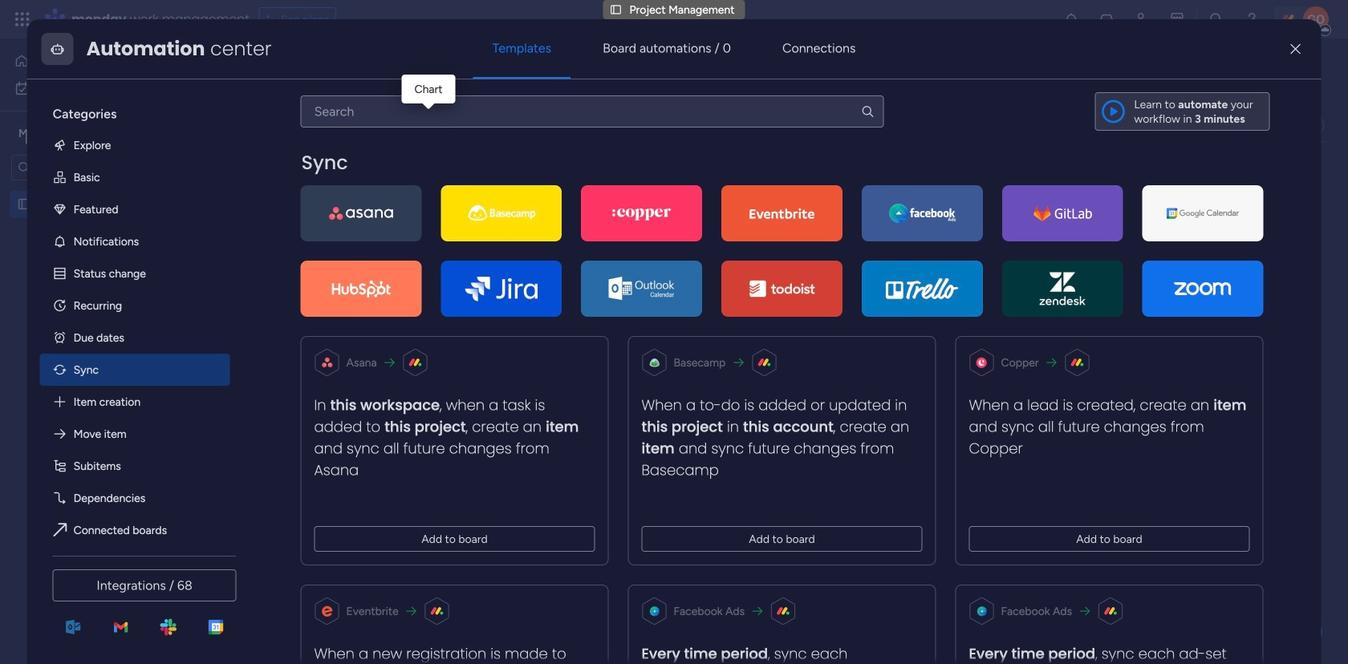 Task type: describe. For each thing, give the bounding box(es) containing it.
0 vertical spatial option
[[10, 48, 195, 74]]

notifications image
[[1064, 11, 1080, 27]]

search image
[[861, 104, 876, 119]]

select product image
[[14, 11, 31, 27]]

board activity image
[[1180, 59, 1199, 79]]

workspace image
[[15, 124, 31, 142]]

gary orlando image
[[1304, 6, 1330, 32]]

show board description image
[[520, 61, 539, 77]]

search everything image
[[1209, 11, 1225, 27]]

more dots image
[[743, 222, 755, 233]]

public board image
[[17, 197, 32, 212]]



Task type: vqa. For each thing, say whether or not it's contained in the screenshot.
Workspace selection Element
yes



Task type: locate. For each thing, give the bounding box(es) containing it.
Search in workspace field
[[34, 159, 134, 177]]

invite members image
[[1134, 11, 1150, 27]]

Search for a column type search field
[[301, 95, 884, 127]]

update feed image
[[1099, 11, 1115, 27]]

heading
[[40, 92, 230, 129]]

monday marketplace image
[[1170, 11, 1186, 27]]

help image
[[1244, 11, 1260, 27]]

None field
[[240, 52, 513, 86], [263, 217, 312, 238], [240, 52, 513, 86], [263, 217, 312, 238]]

option
[[10, 48, 195, 74], [0, 190, 205, 193]]

angle down image
[[311, 162, 319, 174]]

add to favorites image
[[547, 61, 563, 77]]

option down search in workspace field
[[0, 190, 205, 193]]

list box
[[40, 92, 243, 547], [0, 187, 205, 435]]

add view image
[[464, 119, 471, 131]]

workspace selection element
[[15, 124, 134, 145]]

1 vertical spatial option
[[0, 190, 205, 193]]

None search field
[[301, 95, 884, 127]]

collapse board header image
[[1308, 119, 1321, 132]]

option up workspace selection element
[[10, 48, 195, 74]]

see plans image
[[266, 10, 281, 28]]



